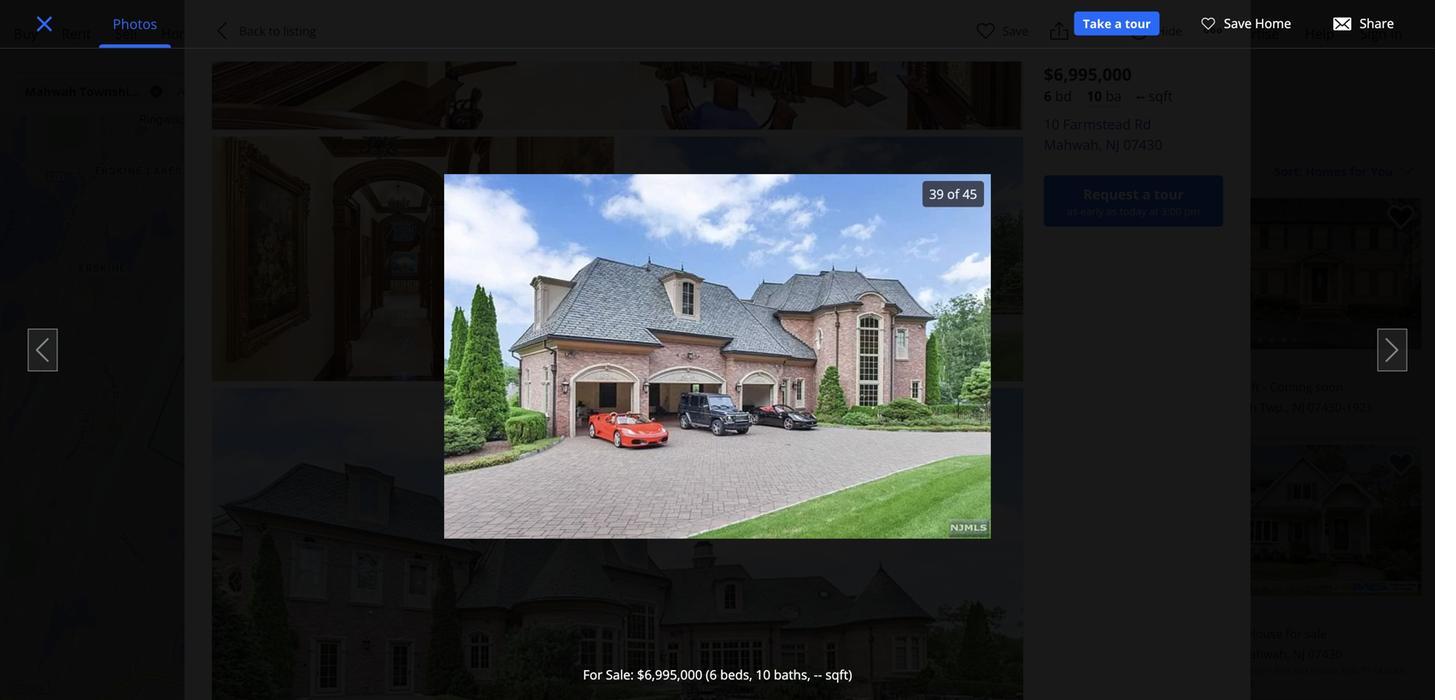 Task type: describe. For each thing, give the bounding box(es) containing it.
6 for 6 bd
[[1044, 87, 1052, 105]]

3:00 inside as early as today at 3:00 pm button
[[1115, 511, 1135, 526]]

7.00m link
[[378, 400, 417, 415]]

more image
[[1203, 21, 1224, 41]]

agent finder
[[265, 24, 344, 43]]

re-center button
[[705, 129, 781, 163]]

2.30m link
[[427, 364, 466, 379]]

filters element
[[0, 68, 1436, 115]]

hammer image
[[458, 597, 476, 616]]

319k
[[645, 256, 667, 269]]

2 bds for $419,000
[[815, 626, 845, 642]]

open:
[[822, 453, 852, 467]]

mahwah for mahwah township nj
[[25, 83, 76, 100]]

close image inside photos "dialog"
[[36, 15, 53, 32]]

sqft left condo
[[906, 626, 927, 642]]

main content containing mahwah township nj real estate & homes for sale
[[795, 115, 1436, 701]]

home image
[[21, 90, 58, 127]]

299k link
[[493, 656, 527, 672]]

single
[[248, 597, 286, 616]]

2 vertical spatial provided
[[1181, 679, 1216, 691]]

2 units
[[437, 395, 467, 408]]

njmls for $419,000
[[1069, 666, 1095, 677]]

by for $419,000
[[1058, 666, 1067, 677]]

twp.,
[[1260, 399, 1290, 416]]

back to listing
[[239, 23, 316, 39]]

2 vertical spatial by
[[1218, 679, 1228, 691]]

saddle
[[1374, 666, 1406, 677]]

sun.
[[855, 453, 877, 467]]

listing
[[283, 23, 316, 39]]

report
[[719, 690, 744, 700]]

heart image
[[976, 21, 996, 41]]

3:00 inside request a tour as early as today at 3:00 pm
[[1162, 204, 1182, 218]]

video
[[835, 206, 864, 220]]

real
[[994, 132, 1030, 155]]

of for 39
[[948, 185, 960, 203]]

6 inside photos "dialog"
[[710, 666, 717, 684]]

39 of 45
[[930, 185, 978, 203]]

zillow logo image
[[222, 647, 241, 666]]

3pm
[[889, 453, 911, 467]]

keller for $419,000
[[815, 666, 844, 677]]

ave,
[[1213, 646, 1236, 663]]

$6,995,000 10 farmstead rd, mahwah, nj 07430
[[212, 460, 503, 519]]

chevron left image inside the property images, use arrow keys to navigate, image 1 of 15 group
[[817, 264, 837, 284]]

19.0m
[[333, 449, 360, 462]]

2 bds for $375,000
[[815, 379, 845, 395]]

st, for $375,000
[[868, 399, 882, 416]]

wanamaker
[[1142, 646, 1209, 663]]

sale up 158 linden st, mahwah, nj 07430 link
[[996, 626, 1018, 642]]

remove tag image
[[150, 85, 163, 98]]

square for $419,000
[[923, 666, 956, 677]]

mail image
[[1333, 14, 1353, 34]]

07430 for 158 linden st, mahwah, nj 07430 keller williams village square realty . listing provided by njmls
[[966, 646, 1001, 663]]

2 horizontal spatial mahwah
[[1209, 399, 1257, 416]]

google
[[621, 690, 648, 700]]

square for $375,000
[[923, 419, 956, 430]]

3d for 799k
[[781, 349, 789, 357]]

clear field image
[[238, 85, 252, 98]]

residence
[[334, 597, 399, 616]]

home loans link
[[149, 14, 253, 54]]

property images, use arrow keys to navigate, image 1 of 31 group
[[808, 445, 1112, 600]]

07430 inside $6,995,000 10 farmstead rd, mahwah, nj 07430
[[454, 496, 503, 519]]

home inside the main navigation
[[161, 24, 200, 43]]

units
[[445, 395, 467, 408]]

request
[[1084, 185, 1139, 203]]

mahwah, for 16
[[1239, 646, 1290, 663]]

07430 inside 10 farmstead rd mahwah , nj 07430
[[1124, 135, 1163, 154]]

tour for request
[[1155, 185, 1184, 203]]

coming
[[1270, 379, 1313, 395]]

3d tour 619k
[[427, 390, 458, 410]]

farmstead inside $6,995,000 10 farmstead rd, mahwah, nj 07430
[[236, 496, 321, 519]]

sign in
[[1361, 24, 1403, 43]]

help
[[1305, 24, 1335, 43]]

main navigation
[[0, 0, 1436, 282]]

photos button
[[99, 0, 171, 48]]

hoa
[[739, 647, 768, 666]]

-- sqft right the 2 ba
[[895, 626, 927, 642]]

property images, use arrow keys to navigate, image 1 of 30 group
[[1119, 198, 1422, 353]]

3d for 529k
[[708, 341, 715, 349]]

0 vertical spatial - house for sale
[[930, 379, 1017, 395]]

0 vertical spatial chevron left image
[[212, 21, 232, 41]]

photos dialog
[[0, 0, 1436, 701]]

by for $375,000
[[1058, 419, 1067, 430]]

save for save home
[[1224, 15, 1252, 32]]

results
[[829, 162, 868, 179]]

32
[[812, 162, 825, 179]]

2 inside map region
[[437, 395, 443, 408]]

mahwah township nj
[[25, 83, 154, 100]]

sqft right 1 ba
[[906, 379, 927, 395]]

provided for $419,000
[[1020, 666, 1055, 677]]

1 horizontal spatial house
[[1247, 626, 1283, 642]]

2 vertical spatial listing
[[1153, 679, 1178, 691]]

of for terms
[[685, 690, 692, 700]]

sale inside photos "dialog"
[[606, 666, 631, 684]]

1
[[858, 379, 865, 395]]

view larger view of the 5 photo of this home image
[[975, 258, 1222, 444]]

mahwah, for 12
[[885, 399, 936, 416]]

. for $419,000
[[987, 666, 990, 677]]

google image
[[4, 678, 61, 701]]

12 brook st, mahwah, nj 07430 keller williams village square realty . listing provided by njmls
[[815, 399, 1095, 430]]

today inside request a tour as early as today at 3:00 pm
[[1120, 204, 1147, 218]]

data
[[574, 690, 591, 700]]

chevron right image inside the main navigation
[[231, 171, 252, 192]]

-- sqft up the "rd"
[[1136, 87, 1173, 105]]

nj inside $6,995,000 10 farmstead rd, mahwah, nj 07430
[[433, 496, 450, 519]]

save this home image for 16 wanamaker ave, mahwah, nj 07430
[[1388, 452, 1415, 477]]

sqft up the 22 malcolm pl, mahwah twp., nj 07430-1921
[[1239, 379, 1260, 395]]

863k link
[[651, 280, 685, 295]]

$375,000
[[815, 355, 888, 378]]

1921
[[1346, 399, 1374, 416]]

158 linden st, mahwah, nj 07430 keller williams village square realty . listing provided by njmls
[[815, 646, 1095, 677]]

listing provided by njmls image for $375,000
[[1023, 335, 1108, 346]]

re-
[[714, 138, 733, 154]]

qualified
[[419, 543, 480, 561]]

remove boundary
[[554, 138, 664, 154]]

1-
[[880, 453, 889, 467]]

williams for $375,000
[[846, 419, 886, 430]]

agent
[[265, 24, 302, 43]]

share image
[[1049, 21, 1070, 41]]

photos tab panel
[[0, 48, 1436, 701]]

realty for $419,000
[[958, 666, 987, 677]]

boundary
[[605, 138, 664, 154]]

provided for $375,000
[[1020, 419, 1055, 430]]

play image
[[822, 208, 832, 219]]

center
[[733, 138, 772, 154]]

12 brook st, mahwah, nj 07430 image
[[808, 198, 1112, 349]]

for for for sale : $6,995,000 ( 6 beds, 10 baths, -- sqft )
[[583, 666, 603, 684]]

township for mahwah township nj real estate & homes for sale
[[887, 132, 967, 155]]

3d for 999k
[[448, 516, 456, 524]]

07430 for 16 wanamaker ave, mahwah, nj 07430
[[1309, 646, 1343, 663]]

figure inside photos tab panel
[[444, 174, 991, 573]]

sale up international on the right
[[1305, 626, 1328, 642]]

save this home button for - house for sale
[[1064, 198, 1112, 246]]

early inside button
[[1034, 511, 1057, 526]]

415k
[[432, 397, 454, 410]]

manage
[[1095, 24, 1146, 43]]

3d tour 999k
[[443, 516, 474, 536]]

township for mahwah township nj
[[80, 83, 137, 100]]

prominent properties sotheby's international realty-saddle river
[[1125, 666, 1406, 691]]

619k inside 600k 3d tour 619k
[[433, 399, 455, 412]]

tour for take
[[1125, 15, 1151, 32]]

1 vertical spatial - house for sale
[[1240, 626, 1328, 642]]

back to listing link
[[212, 21, 340, 41]]

agent finder link
[[253, 14, 356, 54]]

sqft down 3pm
[[881, 496, 911, 519]]

close image inside remove boundary button
[[670, 140, 682, 152]]

$6,995,000 for $6,995,000
[[1044, 62, 1132, 86]]

remove
[[554, 138, 602, 154]]

hide
[[1157, 23, 1183, 39]]

tour inside 600k 3d tour 619k
[[447, 392, 464, 400]]

view larger view of the 40 photo of this home image
[[212, 388, 1024, 701]]

early inside request a tour as early as today at 3:00 pm
[[1081, 204, 1104, 218]]

299k 589k
[[499, 658, 603, 689]]

built
[[483, 597, 512, 616]]

pre-
[[392, 543, 419, 561]]

0 vertical spatial chevron left image
[[29, 337, 56, 364]]

property images, use arrow keys to navigate, image 1 of 15 group
[[808, 198, 1112, 353]]

a for request
[[1143, 185, 1151, 203]]

529k
[[702, 348, 724, 361]]

bds for $375,000
[[825, 379, 845, 395]]

minus image
[[753, 659, 771, 677]]

1 horizontal spatial 669k link
[[589, 684, 623, 700]]

hoa image
[[693, 647, 712, 666]]

view larger view of the 2 photo of this home image
[[721, 64, 968, 251]]

chevron left image inside property images, use arrow keys to navigate, image 1 of 31 group
[[817, 511, 837, 531]]

buy
[[14, 24, 38, 43]]

st, for $419,000
[[880, 646, 894, 663]]

farmstead inside 10 farmstead rd mahwah , nj 07430
[[1063, 115, 1131, 133]]

on market jan 5
[[1132, 206, 1215, 220]]

bd
[[1056, 87, 1072, 105]]

sotheby's
[[1228, 666, 1272, 677]]

save for save
[[1003, 23, 1029, 39]]

$50,725/mo
[[255, 543, 334, 561]]

view larger view of the 37 photo of this home image
[[212, 0, 1024, 130]]

nj inside 158 linden st, mahwah, nj 07430 keller williams village square realty . listing provided by njmls
[[951, 646, 963, 663]]

search image
[[241, 85, 255, 98]]

save this home image
[[1388, 205, 1415, 230]]

10 inside photos "dialog"
[[756, 666, 771, 684]]

sqft inside photos "dialog"
[[826, 666, 849, 684]]

view larger view of the 3 photo of this home image
[[975, 64, 1222, 251]]

675k link
[[605, 201, 639, 216]]

,
[[1099, 135, 1103, 154]]

zillow logo image
[[649, 21, 786, 50]]

home inside button
[[1255, 15, 1292, 32]]

lot image
[[693, 597, 712, 616]]

view larger view of the 39 photo of this home image
[[621, 137, 1024, 382]]

0 vertical spatial 669k link
[[504, 628, 538, 643]]

07430-
[[1308, 399, 1346, 416]]

error
[[772, 690, 790, 700]]

16 wanamaker ave, mahwah, nj 07430 image
[[1119, 445, 1422, 596]]

10 inside 10 farmstead rd mahwah , nj 07430
[[1044, 115, 1060, 133]]

1 horizontal spatial 669k
[[595, 686, 617, 699]]

manage rentals
[[1095, 24, 1196, 43]]

realty-
[[1342, 666, 1374, 677]]

sale right search image at the top
[[271, 79, 291, 93]]

-- sqft right the sun.
[[881, 461, 911, 519]]

22 malcolm pl, mahwah twp., nj 07430-1921 image
[[1119, 198, 1422, 349]]

save button
[[976, 21, 1029, 41]]

619k inside 3d tour 619k
[[427, 398, 449, 410]]

home loans
[[161, 24, 241, 43]]



Task type: vqa. For each thing, say whether or not it's contained in the screenshot.
first VILLAGE from the top of the page
yes



Task type: locate. For each thing, give the bounding box(es) containing it.
mahwah, up pre-
[[355, 496, 428, 519]]

for for $419,000
[[977, 626, 993, 642]]

st, down the 2 ba
[[880, 646, 894, 663]]

chevron down image
[[451, 85, 465, 98], [848, 85, 862, 98], [1401, 164, 1414, 178], [710, 665, 722, 677]]

1 bds from the top
[[825, 379, 845, 395]]

0 vertical spatial realty
[[958, 419, 987, 430]]

save right more icon
[[1224, 15, 1252, 32]]

house up the '12 brook st, mahwah, nj 07430' link
[[937, 379, 973, 395]]

for right condo
[[977, 626, 993, 642]]

tour inside 3d tour 799k
[[790, 349, 807, 357]]

999k
[[443, 523, 465, 536]]

international
[[1274, 666, 1340, 677]]

save this home image inside button
[[1078, 205, 1105, 230]]

1 ba from the top
[[868, 379, 882, 395]]

video walkthrough
[[832, 206, 933, 220]]

6 bd
[[1044, 87, 1072, 105]]

re-center
[[714, 138, 772, 154]]

farmstead up : $50,725/mo
[[236, 496, 321, 519]]

realty down the '12 brook st, mahwah, nj 07430' link
[[958, 419, 987, 430]]

1 vertical spatial for
[[1169, 132, 1196, 155]]

map
[[555, 690, 572, 700]]

sale up 5
[[1200, 132, 1234, 155]]

view larger view of the 4 photo of this home image
[[721, 258, 968, 444]]

2 vertical spatial 6
[[710, 666, 717, 684]]

2 ba from the top
[[868, 626, 882, 642]]

1 horizontal spatial a
[[1115, 15, 1122, 32]]

chevron down image up remove boundary button
[[612, 85, 625, 98]]

0 vertical spatial 10
[[1044, 115, 1060, 133]]

1 horizontal spatial for
[[583, 666, 603, 684]]

0 horizontal spatial today
[[1073, 511, 1100, 526]]

tour inside button
[[1125, 15, 1151, 32]]

tour inside request a tour as early as today at 3:00 pm
[[1155, 185, 1184, 203]]

for up the '12 brook st, mahwah, nj 07430' link
[[976, 379, 992, 395]]

439k link
[[426, 396, 460, 412]]

158 linden st, mahwah, nj 07430 image
[[808, 445, 1112, 596]]

sell link
[[103, 14, 149, 54]]

22 malcolm pl, mahwah twp., nj 07430-1921 link
[[1125, 397, 1415, 418]]

$6,995,000 up : $50,725/mo
[[212, 460, 353, 497]]

save right heart image
[[1003, 23, 1029, 39]]

1 williams from the top
[[846, 419, 886, 430]]

0 horizontal spatial 669k
[[510, 629, 532, 642]]

village right )
[[888, 666, 921, 677]]

669k up "/sqft"
[[510, 629, 532, 642]]

1 vertical spatial williams
[[846, 666, 886, 677]]

3d inside 3d tour 999k
[[448, 516, 456, 524]]

keller inside 158 linden st, mahwah, nj 07430 keller williams village square realty . listing provided by njmls
[[815, 666, 844, 677]]

0 horizontal spatial sale
[[606, 666, 631, 684]]

new for 1.10m
[[717, 289, 731, 297]]

properties
[[1177, 666, 1226, 677]]

mahwah right pl,
[[1209, 399, 1257, 416]]

village for $419,000
[[888, 666, 921, 677]]

0 horizontal spatial new
[[453, 392, 467, 401]]

bds up "158"
[[825, 626, 845, 642]]

for for for sale
[[251, 79, 268, 93]]

1 horizontal spatial mahwah
[[812, 132, 883, 155]]

0 vertical spatial bds
[[825, 379, 845, 395]]

chevron right image inside 'property images, use arrow keys to navigate, image 1 of 45' group
[[1393, 511, 1413, 531]]

chevron right image
[[1379, 337, 1406, 364]]

tour for 529k
[[717, 341, 734, 349]]

- house for sale up 16 wanamaker ave, mahwah, nj 07430 link
[[1240, 626, 1328, 642]]

njmls for $375,000
[[1069, 419, 1095, 430]]

1 horizontal spatial pm
[[1185, 204, 1200, 218]]

1 vertical spatial close image
[[670, 140, 682, 152]]

a inside request a tour as early as today at 3:00 pm
[[1143, 185, 1151, 203]]

listing provided by njmls image for $419,000
[[1023, 582, 1108, 593]]

1 horizontal spatial tour
[[1155, 185, 1184, 203]]

for
[[976, 379, 992, 395], [977, 626, 993, 642], [1286, 626, 1302, 642]]

chevron left image down "play" image
[[817, 264, 837, 284]]

close image right boundary
[[670, 140, 682, 152]]

. for $375,000
[[987, 419, 990, 430]]

today inside as early as today at 3:00 pm button
[[1073, 511, 1100, 526]]

view larger view of the 38 photo of this home image
[[212, 137, 614, 382]]

2 vertical spatial new
[[583, 403, 597, 411]]

319k link
[[639, 255, 673, 270]]

1 keller from the top
[[815, 419, 844, 430]]

1 horizontal spatial 6
[[729, 461, 745, 499]]

1 horizontal spatial new
[[583, 403, 597, 411]]

township left the "remove tag" image
[[80, 83, 137, 100]]

0 horizontal spatial home
[[161, 24, 200, 43]]

township inside main content
[[887, 132, 967, 155]]

for inside main content
[[1169, 132, 1196, 155]]

2 horizontal spatial 6
[[1044, 87, 1052, 105]]

share
[[1360, 15, 1395, 32], [1077, 23, 1109, 39]]

listing down 158 linden st, mahwah, nj 07430 link
[[992, 666, 1018, 677]]

listing inside 12 brook st, mahwah, nj 07430 keller williams village square realty . listing provided by njmls
[[992, 419, 1018, 430]]

158 linden st, mahwah, nj 07430 link
[[815, 644, 1105, 665]]

of inside figure
[[948, 185, 960, 203]]

provided inside 12 brook st, mahwah, nj 07430 keller williams village square realty . listing provided by njmls
[[1020, 419, 1055, 430]]

listing for $375,000
[[992, 419, 1018, 430]]

$- for $-- hoa
[[719, 647, 731, 666]]

3d
[[708, 341, 715, 349], [781, 349, 789, 357], [432, 390, 440, 398], [438, 392, 446, 400], [448, 516, 456, 524]]

1 horizontal spatial sale
[[1200, 132, 1234, 155]]

ba for $419,000
[[868, 626, 882, 642]]

450k
[[551, 376, 573, 389]]

1 vertical spatial $6,995,000
[[212, 460, 353, 497]]

669k right "data"
[[595, 686, 617, 699]]

keller inside 12 brook st, mahwah, nj 07430 keller williams village square realty . listing provided by njmls
[[815, 419, 844, 430]]

1 vertical spatial ba
[[868, 626, 882, 642]]

0 vertical spatial $6,995,000
[[1044, 62, 1132, 86]]

2 horizontal spatial 10
[[1044, 115, 1060, 133]]

. inside 158 linden st, mahwah, nj 07430 keller williams village square realty . listing provided by njmls
[[987, 666, 990, 677]]

sqft left "lot"
[[731, 597, 755, 616]]

1 vertical spatial listing
[[992, 666, 1018, 677]]

keller down "158"
[[815, 666, 844, 677]]

chevron right image inside property images, use arrow keys to navigate, image 1 of 30 group
[[1393, 264, 1413, 284]]

village up 3pm
[[888, 419, 921, 430]]

by inside 12 brook st, mahwah, nj 07430 keller williams village square realty . listing provided by njmls
[[1058, 419, 1067, 430]]

chevron left image left back
[[212, 21, 232, 41]]

0 vertical spatial sale
[[1200, 132, 1234, 155]]

square inside 158 linden st, mahwah, nj 07430 keller williams village square realty . listing provided by njmls
[[923, 666, 956, 677]]

get pre-qualified
[[364, 543, 480, 561]]

$- right zillow logo
[[248, 649, 260, 668]]

sale
[[271, 79, 291, 93], [995, 379, 1017, 395], [996, 626, 1018, 642], [1305, 626, 1328, 642]]

njmls inside 12 brook st, mahwah, nj 07430 keller williams village square realty . listing provided by njmls
[[1069, 419, 1095, 430]]

pm inside request a tour as early as today at 3:00 pm
[[1185, 204, 1200, 218]]

sqft down "158"
[[826, 666, 849, 684]]

mahwah, down condo
[[897, 646, 948, 663]]

3d inside 3d tour 619k
[[432, 390, 440, 398]]

on
[[1132, 206, 1147, 220]]

chevron right image
[[231, 171, 252, 192], [1393, 264, 1413, 284], [1393, 511, 1413, 531]]

0 horizontal spatial chevron left image
[[29, 337, 56, 364]]

0 horizontal spatial close image
[[36, 15, 53, 32]]

sell
[[115, 24, 137, 43]]

ba right 1
[[868, 379, 882, 395]]

chevron left image
[[212, 21, 232, 41], [817, 264, 837, 284]]

listing inside 158 linden st, mahwah, nj 07430 keller williams village square realty . listing provided by njmls
[[992, 666, 1018, 677]]

3d inside 3d tour 799k
[[781, 349, 789, 357]]

for down 2.50m "link"
[[583, 666, 603, 684]]

2 vertical spatial chevron right image
[[1393, 511, 1413, 531]]

listing provided by njmls image
[[1023, 335, 1108, 346], [1023, 582, 1108, 593], [1333, 582, 1418, 593]]

ba
[[868, 379, 882, 395], [868, 626, 882, 642]]

0 vertical spatial save this home image
[[1078, 205, 1105, 230]]

0 horizontal spatial :
[[248, 543, 252, 561]]

keller down '12'
[[815, 419, 844, 430]]

home
[[1255, 15, 1292, 32], [161, 24, 200, 43]]

0 vertical spatial .
[[987, 419, 990, 430]]

6 for 6 beds
[[729, 461, 745, 499]]

nj inside 16 wanamaker ave, mahwah, nj 07430 link
[[1293, 646, 1305, 663]]

realty inside 12 brook st, mahwah, nj 07430 keller williams village square realty . listing provided by njmls
[[958, 419, 987, 430]]

listing for $419,000
[[992, 666, 1018, 677]]

1 vertical spatial provided
[[1020, 666, 1055, 677]]

for up 16 wanamaker ave, mahwah, nj 07430 link
[[1286, 626, 1302, 642]]

farmstead
[[1063, 115, 1131, 133], [236, 496, 321, 519]]

a for report
[[746, 690, 751, 700]]

bds for $419,000
[[825, 626, 845, 642]]

0 vertical spatial :
[[248, 543, 252, 561]]

njmls inside 158 linden st, mahwah, nj 07430 keller williams village square realty . listing provided by njmls
[[1069, 666, 1095, 677]]

2 realty from the top
[[958, 666, 987, 677]]

$- left 299k
[[483, 647, 495, 666]]

williams down linden
[[846, 666, 886, 677]]

township up 39 at the top
[[887, 132, 967, 155]]

a
[[1115, 15, 1122, 32], [1143, 185, 1151, 203], [746, 690, 751, 700]]

2 vertical spatial for
[[583, 666, 603, 684]]

sale
[[1200, 132, 1234, 155], [606, 666, 631, 684]]

st, inside 158 linden st, mahwah, nj 07430 keller williams village square realty . listing provided by njmls
[[880, 646, 894, 663]]

0 vertical spatial square
[[923, 419, 956, 430]]

799k
[[776, 357, 798, 369]]

provided down 158 linden st, mahwah, nj 07430 link
[[1020, 666, 1055, 677]]

0 vertical spatial close image
[[36, 15, 53, 32]]

mahwah, up 3pm
[[885, 399, 936, 416]]

450k new 590k
[[436, 376, 573, 413]]

market
[[1150, 206, 1188, 220]]

1 horizontal spatial save
[[1224, 15, 1252, 32]]

3 chevron down image from the left
[[744, 85, 758, 98]]

1 vertical spatial village
[[888, 666, 921, 677]]

mahwah township nj real estate & homes for sale
[[812, 132, 1234, 155]]

1 horizontal spatial early
[[1081, 204, 1104, 218]]

0 horizontal spatial tour
[[1125, 15, 1151, 32]]

provided down properties
[[1181, 679, 1216, 691]]

mahwah for mahwah township nj real estate & homes for sale
[[812, 132, 883, 155]]

njmls down the sotheby's
[[1230, 679, 1256, 691]]

12 brook st, mahwah, nj 07430 link
[[815, 397, 1105, 418]]

0 vertical spatial listing
[[992, 419, 1018, 430]]

430k link
[[552, 418, 586, 433]]

1 vertical spatial 10
[[212, 496, 231, 519]]

0 vertical spatial keller
[[815, 419, 844, 430]]

take a tour
[[1083, 15, 1151, 32]]

save inside photos "dialog"
[[1224, 15, 1252, 32]]

beds
[[729, 496, 768, 519]]

0 horizontal spatial share
[[1077, 23, 1109, 39]]

use
[[694, 690, 709, 700]]

3d inside 600k 3d tour 619k
[[438, 392, 446, 400]]

save
[[1224, 15, 1252, 32], [1003, 23, 1029, 39]]

2 2 bds from the top
[[815, 626, 845, 642]]

new inside new 575k
[[583, 403, 597, 411]]

early
[[1081, 204, 1104, 218], [1034, 511, 1057, 526]]

16
[[1125, 646, 1139, 663]]

property images, use arrow keys to navigate, image 1 of 45 group
[[1119, 445, 1422, 600]]

2 keller from the top
[[815, 666, 844, 677]]

$6,995,000 inside $6,995,000 10 farmstead rd, mahwah, nj 07430
[[212, 460, 353, 497]]

1 vertical spatial keller
[[815, 666, 844, 677]]

map
[[753, 690, 770, 700]]

njmls left prominent
[[1069, 666, 1095, 677]]

1 vertical spatial sale
[[606, 666, 631, 684]]

1 horizontal spatial farmstead
[[1063, 115, 1131, 133]]

$- for $--/sqft
[[483, 647, 495, 666]]

$-- zestimate ®
[[248, 647, 341, 668]]

3:00
[[1162, 204, 1182, 218], [1115, 511, 1135, 526]]

figure
[[444, 174, 991, 573]]

2 chevron down image from the left
[[612, 85, 625, 98]]

22
[[1125, 399, 1139, 416]]

mahwah, inside 16 wanamaker ave, mahwah, nj 07430 link
[[1239, 646, 1290, 663]]

new inside 450k new 590k
[[453, 392, 467, 401]]

. down 158 linden st, mahwah, nj 07430 link
[[987, 666, 990, 677]]

share inside button
[[1360, 15, 1395, 32]]

village inside 12 brook st, mahwah, nj 07430 keller williams village square realty . listing provided by njmls
[[888, 419, 921, 430]]

0 vertical spatial st,
[[868, 399, 882, 416]]

0 horizontal spatial 10
[[212, 496, 231, 519]]

save this home image
[[1078, 205, 1105, 230], [1388, 452, 1415, 477]]

2 williams from the top
[[846, 666, 886, 677]]

0 horizontal spatial early
[[1034, 511, 1057, 526]]

450k link
[[545, 375, 579, 390]]

a right take
[[1115, 15, 1122, 32]]

provided down the '12 brook st, mahwah, nj 07430' link
[[1020, 419, 1055, 430]]

1 horizontal spatial $6,995,000
[[637, 666, 703, 684]]

2 vertical spatial $6,995,000
[[637, 666, 703, 684]]

0 vertical spatial chevron right image
[[231, 171, 252, 192]]

1 vertical spatial mahwah
[[812, 132, 883, 155]]

1 vertical spatial .
[[987, 666, 990, 677]]

$- up the for sale : $6,995,000 ( 6 beds, 10 baths, -- sqft )
[[719, 647, 731, 666]]

1 horizontal spatial at
[[1150, 204, 1159, 218]]

a for take
[[1115, 15, 1122, 32]]

close image
[[36, 15, 53, 32], [670, 140, 682, 152]]

st, inside 12 brook st, mahwah, nj 07430 keller williams village square realty . listing provided by njmls
[[868, 399, 882, 416]]

mahwah, up the sotheby's
[[1239, 646, 1290, 663]]

keller for $375,000
[[815, 419, 844, 430]]

158
[[815, 646, 836, 663]]

tour
[[717, 341, 734, 349], [790, 349, 807, 357], [441, 390, 458, 398], [447, 392, 464, 400], [457, 516, 474, 524]]

of left use
[[685, 690, 692, 700]]

0 horizontal spatial - house for sale
[[930, 379, 1017, 395]]

house up 16 wanamaker ave, mahwah, nj 07430 link
[[1247, 626, 1283, 642]]

for for $375,000
[[976, 379, 992, 395]]

0 horizontal spatial a
[[746, 690, 751, 700]]

family
[[289, 597, 330, 616]]

open: sun. 1-3pm
[[822, 453, 911, 467]]

save this home button for - coming soon
[[1374, 198, 1422, 246]]

remove boundary button
[[539, 129, 698, 163]]

1 vertical spatial st,
[[880, 646, 894, 663]]

chevron down image
[[342, 85, 356, 98], [612, 85, 625, 98], [744, 85, 758, 98]]

39
[[930, 185, 944, 203]]

525k
[[590, 653, 612, 666]]

1 vertical spatial chevron left image
[[817, 511, 837, 531]]

0 vertical spatial by
[[1058, 419, 1067, 430]]

by inside 158 linden st, mahwah, nj 07430 keller williams village square realty . listing provided by njmls
[[1058, 666, 1067, 677]]

2 vertical spatial .
[[1148, 679, 1150, 691]]

2 horizontal spatial new
[[717, 289, 731, 297]]

6 inside 6 beds
[[729, 461, 745, 499]]

2 ba
[[858, 626, 882, 642]]

keyboard shortcuts
[[471, 690, 545, 700]]

figure containing 39
[[444, 174, 991, 573]]

1 vertical spatial of
[[685, 690, 692, 700]]

rentals
[[1149, 24, 1196, 43]]

williams down 'brook'
[[846, 419, 886, 430]]

16 wanamaker ave, mahwah, nj 07430 link
[[1125, 644, 1415, 665]]

07430 inside 12 brook st, mahwah, nj 07430 keller williams village square realty . listing provided by njmls
[[955, 399, 989, 416]]

williams inside 158 linden st, mahwah, nj 07430 keller williams village square realty . listing provided by njmls
[[846, 666, 886, 677]]

chevron down image down the finder
[[342, 85, 356, 98]]

mahwah, inside 12 brook st, mahwah, nj 07430 keller williams village square realty . listing provided by njmls
[[885, 399, 936, 416]]

mahwah, for 158
[[897, 646, 948, 663]]

0 vertical spatial new
[[717, 289, 731, 297]]

nj inside 'filters' "element"
[[140, 83, 154, 100]]

$6,995,000 up terms
[[637, 666, 703, 684]]

2 horizontal spatial for
[[1169, 132, 1196, 155]]

2 units link
[[418, 394, 473, 409]]

419k
[[549, 408, 571, 421]]

10 inside $6,995,000 10 farmstead rd, mahwah, nj 07430
[[212, 496, 231, 519]]

45
[[963, 185, 978, 203]]

tour for 619k
[[441, 390, 458, 398]]

realty
[[958, 419, 987, 430], [958, 666, 987, 677]]

: left $50,725/mo
[[248, 543, 252, 561]]

sale down 525k
[[606, 666, 631, 684]]

. inside 12 brook st, mahwah, nj 07430 keller williams village square realty . listing provided by njmls
[[987, 419, 990, 430]]

1 village from the top
[[888, 419, 921, 430]]

request a tour as early as today at 3:00 pm
[[1067, 185, 1200, 218]]

2 bds up '12'
[[815, 379, 845, 395]]

415k link
[[426, 396, 460, 411]]

realty down 158 linden st, mahwah, nj 07430 link
[[958, 666, 987, 677]]

home left the "help"
[[1255, 15, 1292, 32]]

0 horizontal spatial save this home image
[[1078, 205, 1105, 230]]

0 vertical spatial at
[[1150, 204, 1159, 218]]

2.50m
[[585, 651, 613, 664]]

tour for 999k
[[457, 516, 474, 524]]

0 vertical spatial 3:00
[[1162, 204, 1182, 218]]

2 village from the top
[[888, 666, 921, 677]]

advertise
[[1220, 24, 1280, 43]]

825k link
[[611, 194, 658, 210]]

07430 inside 16 wanamaker ave, mahwah, nj 07430 link
[[1309, 646, 1343, 663]]

1 chevron down image from the left
[[342, 85, 356, 98]]

3d for 619k
[[432, 390, 440, 398]]

square inside 12 brook st, mahwah, nj 07430 keller williams village square realty . listing provided by njmls
[[923, 419, 956, 430]]

3d tour 529k
[[702, 341, 734, 361]]

williams for $419,000
[[846, 666, 886, 677]]

$6,995,000 inside photos "dialog"
[[637, 666, 703, 684]]

0 vertical spatial tour
[[1125, 15, 1151, 32]]

sale up the '12 brook st, mahwah, nj 07430' link
[[995, 379, 1017, 395]]

edit image
[[342, 543, 356, 557]]

ba up linden
[[868, 626, 882, 642]]

village inside 158 linden st, mahwah, nj 07430 keller williams village square realty . listing provided by njmls
[[888, 666, 921, 677]]

mahwah inside 'filters' "element"
[[25, 83, 76, 100]]

0 vertical spatial a
[[1115, 15, 1122, 32]]

homes
[[1107, 132, 1165, 155]]

tour inside 3d tour 999k
[[457, 516, 474, 524]]

square down the '12 brook st, mahwah, nj 07430' link
[[923, 419, 956, 430]]

mahwah, inside 158 linden st, mahwah, nj 07430 keller williams village square realty . listing provided by njmls
[[897, 646, 948, 663]]

house type image
[[222, 597, 241, 616]]

. listing provided by njmls
[[1148, 679, 1256, 691]]

for inside photos "dialog"
[[583, 666, 603, 684]]

main content
[[795, 115, 1436, 701]]

pm inside button
[[1138, 511, 1153, 526]]

07430 for 12 brook st, mahwah, nj 07430 keller williams village square realty . listing provided by njmls
[[955, 399, 989, 416]]

-- sqft right 1 ba
[[895, 379, 927, 395]]

a left 'map'
[[746, 690, 751, 700]]

township inside 'filters' "element"
[[80, 83, 137, 100]]

575k
[[566, 411, 588, 423]]

2 vertical spatial njmls
[[1230, 679, 1256, 691]]

plus image
[[753, 615, 771, 633]]

0 vertical spatial village
[[888, 419, 921, 430]]

of right 39 at the top
[[948, 185, 960, 203]]

nj inside 10 farmstead rd mahwah , nj 07430
[[1106, 135, 1120, 154]]

2 bds up "158"
[[815, 626, 845, 642]]

new inside the new 1.10m
[[717, 289, 731, 297]]

a inside button
[[1115, 15, 1122, 32]]

close image left rent
[[36, 15, 53, 32]]

farmstead up , at top
[[1063, 115, 1131, 133]]

1 horizontal spatial 3:00
[[1162, 204, 1182, 218]]

sqft up the "rd"
[[1149, 87, 1173, 105]]

1 2 bds from the top
[[815, 379, 845, 395]]

0 horizontal spatial township
[[80, 83, 137, 100]]

new for 575k
[[583, 403, 597, 411]]

report a map error link
[[719, 690, 790, 700]]

nj inside 12 brook st, mahwah, nj 07430 keller williams village square realty . listing provided by njmls
[[940, 399, 952, 416]]

get
[[364, 543, 388, 561]]

provided inside 158 linden st, mahwah, nj 07430 keller williams village square realty . listing provided by njmls
[[1020, 666, 1055, 677]]

$6,995,000 for $6,995,000 10 farmstead rd, mahwah, nj 07430
[[212, 460, 353, 497]]

provided
[[1020, 419, 1055, 430], [1020, 666, 1055, 677], [1181, 679, 1216, 691]]

njmls up as early as today at 3:00 pm button
[[1069, 419, 1095, 430]]

2 square from the top
[[923, 666, 956, 677]]

- inside $-- zestimate ®
[[260, 649, 264, 668]]

report a map error
[[719, 690, 790, 700]]

map region
[[0, 0, 931, 701]]

$--/sqft
[[483, 647, 529, 666]]

nj inside 22 malcolm pl, mahwah twp., nj 07430-1921 link
[[1293, 399, 1305, 416]]

0 vertical spatial 6
[[1044, 87, 1052, 105]]

square down 158 linden st, mahwah, nj 07430 link
[[923, 666, 956, 677]]

1 vertical spatial chevron right image
[[1393, 264, 1413, 284]]

for right the "rd"
[[1169, 132, 1196, 155]]

1 square from the top
[[923, 419, 956, 430]]

1 realty from the top
[[958, 419, 987, 430]]

1 vertical spatial 3:00
[[1115, 511, 1135, 526]]

bds up '12'
[[825, 379, 845, 395]]

0 horizontal spatial house
[[937, 379, 973, 395]]

soon
[[1316, 379, 1343, 395]]

0 horizontal spatial for
[[251, 79, 268, 93]]

: up google
[[631, 666, 634, 684]]

2 vertical spatial 10
[[756, 666, 771, 684]]

view larger view of the 1 photo of this home image
[[214, 64, 714, 444]]

in
[[516, 597, 528, 616]]

price square feet image
[[458, 647, 476, 666]]

condo
[[937, 626, 974, 642]]

map data ©2024 google
[[555, 690, 648, 700]]

home left loans on the top left of the page
[[161, 24, 200, 43]]

1 vertical spatial tour
[[1155, 185, 1184, 203]]

0 vertical spatial of
[[948, 185, 960, 203]]

mahwah, inside $6,995,000 10 farmstead rd, mahwah, nj 07430
[[355, 496, 428, 519]]

0 vertical spatial pm
[[1185, 204, 1200, 218]]

- condo for sale
[[930, 626, 1018, 642]]

$6,995,000 up bd
[[1044, 62, 1132, 86]]

tour for 799k
[[790, 349, 807, 357]]

07430 inside 158 linden st, mahwah, nj 07430 keller williams village square realty . listing provided by njmls
[[966, 646, 1001, 663]]

1 vertical spatial bds
[[825, 626, 845, 642]]

listing down prominent
[[1153, 679, 1178, 691]]

listing down the '12 brook st, mahwah, nj 07430' link
[[992, 419, 1018, 430]]

hide image
[[1129, 21, 1150, 41]]

save home
[[1224, 15, 1292, 32]]

photos
[[113, 15, 157, 33]]

tour inside 3d tour 619k
[[441, 390, 458, 398]]

. down the '12 brook st, mahwah, nj 07430' link
[[987, 419, 990, 430]]

st, down 1 ba
[[868, 399, 882, 416]]

chevron down image up center
[[744, 85, 758, 98]]

heart image
[[1201, 16, 1216, 31]]

: inside photos "dialog"
[[631, 666, 634, 684]]

at inside button
[[1103, 511, 1112, 526]]

0 horizontal spatial mahwah
[[25, 83, 76, 100]]

tour inside 3d tour 529k
[[717, 341, 734, 349]]

2.30m
[[433, 365, 460, 378]]

- house for sale up the '12 brook st, mahwah, nj 07430' link
[[930, 379, 1017, 395]]

a up 'on'
[[1143, 185, 1151, 203]]

village for $375,000
[[888, 419, 921, 430]]

0 horizontal spatial pm
[[1138, 511, 1153, 526]]

1 vertical spatial new
[[453, 392, 467, 401]]

sqft
[[1149, 87, 1173, 105], [906, 379, 927, 395], [1239, 379, 1260, 395], [881, 496, 911, 519], [731, 597, 755, 616], [906, 626, 927, 642], [826, 666, 849, 684]]

$- inside $-- zestimate ®
[[248, 649, 260, 668]]

pm
[[1185, 204, 1200, 218], [1138, 511, 1153, 526]]

1 vertical spatial today
[[1073, 511, 1100, 526]]

590k
[[436, 400, 457, 413]]

mahwah up "results"
[[812, 132, 883, 155]]

chevron left image
[[29, 337, 56, 364], [817, 511, 837, 531]]

realty inside 158 linden st, mahwah, nj 07430 keller williams village square realty . listing provided by njmls
[[958, 666, 987, 677]]

sign in link
[[1349, 14, 1415, 54]]

save this home button
[[1064, 198, 1112, 246], [1374, 198, 1422, 246], [1374, 445, 1422, 493]]

. down prominent
[[1148, 679, 1150, 691]]

2 bds from the top
[[825, 626, 845, 642]]

0 horizontal spatial at
[[1103, 511, 1112, 526]]

0 horizontal spatial save
[[1003, 23, 1029, 39]]

0 horizontal spatial 669k link
[[504, 628, 538, 643]]

realty for $375,000
[[958, 419, 987, 430]]

williams inside 12 brook st, mahwah, nj 07430 keller williams village square realty . listing provided by njmls
[[846, 419, 886, 430]]

in
[[1391, 24, 1403, 43]]

ba for $375,000
[[868, 379, 882, 395]]

1 vertical spatial pm
[[1138, 511, 1153, 526]]

save this home image for 12 brook st, mahwah, nj 07430
[[1078, 205, 1105, 230]]

at inside request a tour as early as today at 3:00 pm
[[1150, 204, 1159, 218]]

mahwah down buy link
[[25, 83, 76, 100]]

0 vertical spatial 2 bds
[[815, 379, 845, 395]]

for down back
[[251, 79, 268, 93]]



